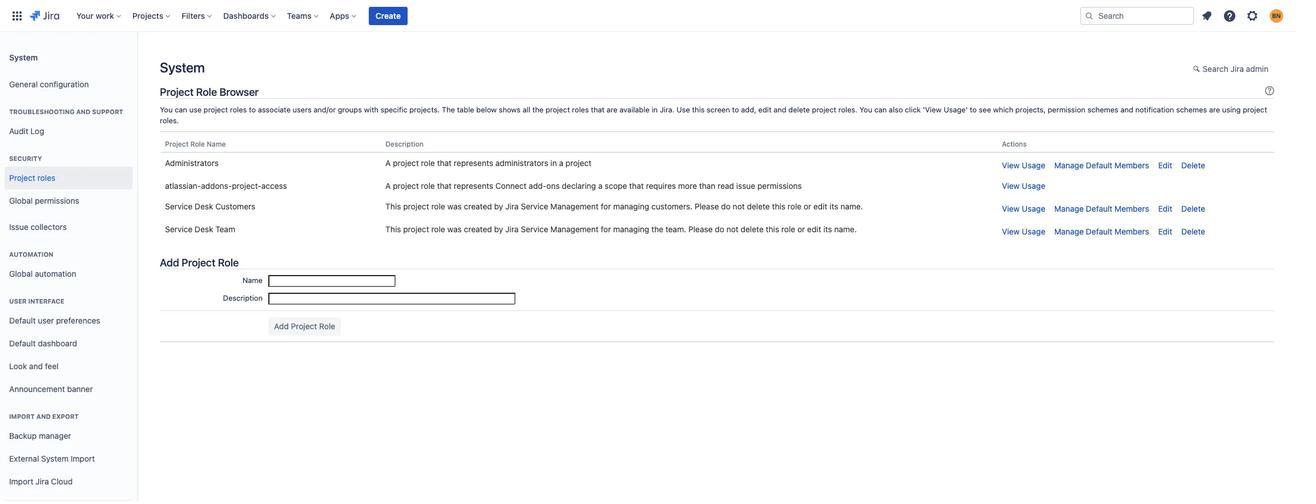Task type: vqa. For each thing, say whether or not it's contained in the screenshot.
the bottom "represents"
yes



Task type: describe. For each thing, give the bounding box(es) containing it.
1 vertical spatial please
[[689, 224, 713, 234]]

0 horizontal spatial system
[[9, 52, 38, 62]]

atlassian-addons-project-access
[[165, 181, 287, 191]]

managing for the
[[613, 224, 650, 234]]

global for global permissions
[[9, 196, 33, 205]]

addons-
[[201, 181, 232, 191]]

project for project role browser
[[160, 86, 194, 98]]

role for name
[[191, 140, 205, 149]]

edit for name.
[[1159, 204, 1173, 213]]

security group
[[5, 143, 133, 216]]

2 to from the left
[[732, 105, 739, 114]]

teams button
[[284, 7, 323, 25]]

global automation
[[9, 269, 76, 278]]

interface
[[28, 298, 64, 305]]

managing for customers.
[[613, 201, 650, 211]]

requires
[[646, 181, 676, 191]]

general configuration
[[9, 79, 89, 89]]

team.
[[666, 224, 687, 234]]

user interface
[[9, 298, 64, 305]]

also
[[889, 105, 903, 114]]

work
[[96, 11, 114, 20]]

global for global automation
[[9, 269, 33, 278]]

project role browser
[[160, 86, 259, 98]]

1 edit link from the top
[[1159, 160, 1173, 170]]

import for import and export
[[9, 413, 35, 420]]

2 vertical spatial role
[[218, 256, 239, 269]]

view usage link for this project role was created by jira service management for managing customers. please do not delete this role or edit its name.
[[1002, 204, 1046, 213]]

notification
[[1136, 105, 1175, 114]]

for for customers.
[[601, 201, 611, 211]]

was for this project role was created by jira service management for managing customers. please do not delete this role or edit its name.
[[448, 201, 462, 211]]

project role name
[[165, 140, 226, 149]]

2 vertical spatial this
[[766, 224, 780, 234]]

banner containing your work
[[0, 0, 1298, 32]]

1 edit from the top
[[1159, 160, 1173, 170]]

1 to from the left
[[249, 105, 256, 114]]

1 manage default members link from the top
[[1055, 160, 1150, 170]]

2 vertical spatial delete
[[741, 224, 764, 234]]

help image
[[1223, 9, 1237, 23]]

3 to from the left
[[970, 105, 977, 114]]

look
[[9, 361, 27, 371]]

add,
[[741, 105, 757, 114]]

below
[[476, 105, 497, 114]]

2 vertical spatial edit
[[808, 224, 822, 234]]

projects
[[132, 11, 163, 20]]

0 vertical spatial name
[[207, 140, 226, 149]]

created for this project role was created by jira service management for managing customers. please do not delete this role or edit its name.
[[464, 201, 492, 211]]

apps button
[[327, 7, 361, 25]]

banner
[[67, 384, 93, 394]]

permissions inside security group
[[35, 196, 79, 205]]

manage for name.
[[1055, 204, 1084, 213]]

0 vertical spatial permissions
[[758, 181, 802, 191]]

browser
[[220, 86, 259, 98]]

available
[[620, 105, 650, 114]]

search jira admin
[[1203, 64, 1269, 74]]

1 manage from the top
[[1055, 160, 1084, 170]]

general configuration link
[[5, 73, 133, 96]]

usage'
[[944, 105, 968, 114]]

the inside you can use project roles to associate users and/or groups with specific projects. the table below shows all the project roles that are available in jira. use this screen to add, edit and delete project roles. you can also click 'view usage' to see which projects, permission schemes and notification schemes are using project roles.
[[533, 105, 544, 114]]

global permissions link
[[5, 190, 133, 212]]

1 schemes from the left
[[1088, 105, 1119, 114]]

apps
[[330, 11, 349, 20]]

2 view usage from the top
[[1002, 181, 1046, 191]]

1 you from the left
[[160, 105, 173, 114]]

project roles
[[9, 173, 55, 183]]

shows
[[499, 105, 521, 114]]

1 vertical spatial name.
[[835, 224, 857, 234]]

1 vertical spatial or
[[798, 224, 805, 234]]

2 can from the left
[[875, 105, 887, 114]]

members for its
[[1115, 226, 1150, 236]]

project-
[[232, 181, 262, 191]]

audit log
[[9, 126, 44, 136]]

user interface group
[[5, 286, 133, 404]]

and for look and feel
[[29, 361, 43, 371]]

more
[[678, 181, 697, 191]]

view usage for a project role that represents administrators in a project
[[1002, 160, 1046, 170]]

1 vertical spatial in
[[551, 158, 557, 168]]

ons
[[547, 181, 560, 191]]

a for a project role that represents administrators in a project
[[386, 158, 391, 168]]

1 vertical spatial do
[[715, 224, 725, 234]]

screen
[[707, 105, 730, 114]]

0 vertical spatial a
[[559, 158, 564, 168]]

1 vertical spatial delete
[[747, 201, 770, 211]]

settings image
[[1246, 9, 1260, 23]]

1 members from the top
[[1115, 160, 1150, 170]]

2 usage from the top
[[1022, 181, 1046, 191]]

0 vertical spatial please
[[695, 201, 719, 211]]

read
[[718, 181, 734, 191]]

admin
[[1247, 64, 1269, 74]]

the
[[442, 105, 455, 114]]

created for this project role was created by jira service management for managing the team. please do not delete this role or edit its name.
[[464, 224, 492, 234]]

0 vertical spatial not
[[733, 201, 745, 211]]

view for this project role was created by jira service management for managing the team. please do not delete this role or edit its name.
[[1002, 226, 1020, 236]]

2 horizontal spatial system
[[160, 59, 205, 75]]

you can use project roles to associate users and/or groups with specific projects. the table below shows all the project roles that are available in jira. use this screen to add, edit and delete project roles. you can also click 'view usage' to see which projects, permission schemes and notification schemes are using project roles.
[[160, 105, 1268, 125]]

and for import and export
[[36, 413, 51, 420]]

create button
[[369, 7, 408, 25]]

manager
[[39, 431, 71, 441]]

customers
[[215, 201, 255, 211]]

dashboards
[[223, 11, 269, 20]]

dashboards button
[[220, 7, 280, 25]]

sidebar navigation image
[[125, 46, 150, 69]]

administrators
[[165, 158, 219, 168]]

groups
[[338, 105, 362, 114]]

user
[[38, 316, 54, 325]]

was for this project role was created by jira service management for managing the team. please do not delete this role or edit its name.
[[448, 224, 462, 234]]

2 view usage link from the top
[[1002, 181, 1046, 191]]

delete for name.
[[1182, 204, 1206, 213]]

0 vertical spatial roles.
[[839, 105, 858, 114]]

user
[[9, 298, 27, 305]]

Search field
[[1081, 7, 1195, 25]]

use
[[189, 105, 202, 114]]

1 vertical spatial edit
[[814, 201, 828, 211]]

projects button
[[129, 7, 175, 25]]

delete link for name.
[[1182, 204, 1206, 213]]

for for the
[[601, 224, 611, 234]]

manage default members link for its
[[1055, 226, 1150, 236]]

this project role was created by jira service management for managing customers. please do not delete this role or edit its name.
[[386, 201, 863, 211]]

security
[[9, 155, 42, 162]]

audit log link
[[5, 120, 133, 143]]

atlassian-
[[165, 181, 201, 191]]

1 vertical spatial a
[[598, 181, 603, 191]]

configuration
[[40, 79, 89, 89]]

default for this project role was created by jira service management for managing the team. please do not delete this role or edit its name.
[[1086, 226, 1113, 236]]

that right scope
[[629, 181, 644, 191]]

1 horizontal spatial description
[[386, 140, 424, 149]]

audit
[[9, 126, 28, 136]]

filters button
[[178, 7, 217, 25]]

search image
[[1085, 11, 1094, 20]]

access
[[262, 181, 287, 191]]

and for troubleshooting and support
[[76, 108, 90, 115]]

users
[[293, 105, 312, 114]]

2 you from the left
[[860, 105, 873, 114]]

0 vertical spatial name.
[[841, 201, 863, 211]]

1 horizontal spatial roles
[[230, 105, 247, 114]]

management for the
[[551, 224, 599, 234]]

1 delete link from the top
[[1182, 160, 1206, 170]]

service desk customers
[[165, 201, 255, 211]]

1 vertical spatial its
[[824, 224, 832, 234]]

automation
[[35, 269, 76, 278]]

appswitcher icon image
[[10, 9, 24, 23]]

search
[[1203, 64, 1229, 74]]

usage for a project role that represents administrators in a project
[[1022, 160, 1046, 170]]

management for customers.
[[551, 201, 599, 211]]

delete link for its
[[1182, 226, 1206, 236]]

2 schemes from the left
[[1177, 105, 1208, 114]]

see
[[979, 105, 992, 114]]

2 horizontal spatial roles
[[572, 105, 589, 114]]

that down a project role that represents administrators in a project
[[437, 181, 452, 191]]

troubleshooting and support group
[[5, 96, 133, 146]]

default for this project role was created by jira service management for managing customers. please do not delete this role or edit its name.
[[1086, 204, 1113, 213]]

1 vertical spatial import
[[71, 454, 95, 464]]

represents for connect
[[454, 181, 493, 191]]

using
[[1223, 105, 1241, 114]]

1 vertical spatial not
[[727, 224, 739, 234]]

your profile and settings image
[[1270, 9, 1284, 23]]

announcement banner
[[9, 384, 93, 394]]

1 delete from the top
[[1182, 160, 1206, 170]]

preferences
[[56, 316, 100, 325]]

1 can from the left
[[175, 105, 187, 114]]

jira inside 'link'
[[1231, 64, 1244, 74]]

click
[[905, 105, 921, 114]]

members for name.
[[1115, 204, 1150, 213]]

0 vertical spatial do
[[721, 201, 731, 211]]

this project role was created by jira service management for managing the team. please do not delete this role or edit its name.
[[386, 224, 857, 234]]

usage for this project role was created by jira service management for managing customers. please do not delete this role or edit its name.
[[1022, 204, 1046, 213]]

this for this project role was created by jira service management for managing customers. please do not delete this role or edit its name.
[[386, 201, 401, 211]]

your work
[[76, 11, 114, 20]]

1 vertical spatial the
[[652, 224, 664, 234]]

import for import jira cloud
[[9, 477, 33, 486]]



Task type: locate. For each thing, give the bounding box(es) containing it.
0 vertical spatial created
[[464, 201, 492, 211]]

0 vertical spatial edit
[[759, 105, 772, 114]]

roles down browser
[[230, 105, 247, 114]]

2 this from the top
[[386, 224, 401, 234]]

not down read
[[727, 224, 739, 234]]

project
[[204, 105, 228, 114], [546, 105, 570, 114], [812, 105, 837, 114], [1243, 105, 1268, 114], [393, 158, 419, 168], [566, 158, 592, 168], [393, 181, 419, 191], [403, 201, 429, 211], [403, 224, 429, 234]]

3 delete link from the top
[[1182, 226, 1206, 236]]

2 members from the top
[[1115, 204, 1150, 213]]

can
[[175, 105, 187, 114], [875, 105, 887, 114]]

for
[[601, 201, 611, 211], [601, 224, 611, 234]]

0 vertical spatial manage default members
[[1055, 160, 1150, 170]]

1 represents from the top
[[454, 158, 493, 168]]

1 horizontal spatial name
[[243, 276, 263, 285]]

administrators
[[496, 158, 549, 168]]

0 vertical spatial role
[[196, 86, 217, 98]]

0 vertical spatial description
[[386, 140, 424, 149]]

permissions right issue
[[758, 181, 802, 191]]

view usage for this project role was created by jira service management for managing customers. please do not delete this role or edit its name.
[[1002, 204, 1046, 213]]

1 vertical spatial roles.
[[160, 116, 179, 125]]

project up use
[[160, 86, 194, 98]]

view usage for this project role was created by jira service management for managing the team. please do not delete this role or edit its name.
[[1002, 226, 1046, 236]]

in
[[652, 105, 658, 114], [551, 158, 557, 168]]

1 managing from the top
[[613, 201, 650, 211]]

edit link for name.
[[1159, 204, 1173, 213]]

feel
[[45, 361, 59, 371]]

automation group
[[5, 239, 133, 289]]

1 view usage link from the top
[[1002, 160, 1046, 170]]

1 vertical spatial description
[[223, 293, 263, 303]]

1 vertical spatial management
[[551, 224, 599, 234]]

3 edit from the top
[[1159, 226, 1173, 236]]

project right add
[[182, 256, 215, 269]]

managing up this project role was created by jira service management for managing the team. please do not delete this role or edit its name.
[[613, 201, 650, 211]]

4 view usage from the top
[[1002, 226, 1046, 236]]

your
[[76, 11, 94, 20]]

0 vertical spatial import
[[9, 413, 35, 420]]

project roles link
[[5, 167, 133, 190]]

global inside security group
[[9, 196, 33, 205]]

was
[[448, 201, 462, 211], [448, 224, 462, 234]]

1 vertical spatial manage
[[1055, 204, 1084, 213]]

1 horizontal spatial schemes
[[1177, 105, 1208, 114]]

can left use
[[175, 105, 187, 114]]

4 view usage link from the top
[[1002, 226, 1046, 236]]

by for this project role was created by jira service management for managing the team. please do not delete this role or edit its name.
[[494, 224, 503, 234]]

a for a project role that represents connect add-ons declaring a scope that requires more than read issue permissions
[[386, 181, 391, 191]]

cloud
[[51, 477, 73, 486]]

2 by from the top
[[494, 224, 503, 234]]

actions
[[1002, 140, 1027, 149]]

2 vertical spatial delete link
[[1182, 226, 1206, 236]]

1 was from the top
[[448, 201, 462, 211]]

0 vertical spatial this
[[692, 105, 705, 114]]

0 vertical spatial managing
[[613, 201, 650, 211]]

2 vertical spatial import
[[9, 477, 33, 486]]

system up general
[[9, 52, 38, 62]]

that left available
[[591, 105, 605, 114]]

in left jira.
[[652, 105, 658, 114]]

0 horizontal spatial description
[[223, 293, 263, 303]]

can left also
[[875, 105, 887, 114]]

role for a project role that represents administrators in a project
[[421, 158, 435, 168]]

1 management from the top
[[551, 201, 599, 211]]

edit link for its
[[1159, 226, 1173, 236]]

1 vertical spatial name
[[243, 276, 263, 285]]

your work button
[[73, 7, 125, 25]]

3 usage from the top
[[1022, 204, 1046, 213]]

2 horizontal spatial to
[[970, 105, 977, 114]]

notifications image
[[1201, 9, 1214, 23]]

0 vertical spatial members
[[1115, 160, 1150, 170]]

1 horizontal spatial the
[[652, 224, 664, 234]]

1 manage default members from the top
[[1055, 160, 1150, 170]]

represents left administrators
[[454, 158, 493, 168]]

in up ons
[[551, 158, 557, 168]]

default dashboard link
[[5, 332, 133, 355]]

0 vertical spatial manage default members link
[[1055, 160, 1150, 170]]

use
[[677, 105, 690, 114]]

2 created from the top
[[464, 224, 492, 234]]

this for this project role was created by jira service management for managing the team. please do not delete this role or edit its name.
[[386, 224, 401, 234]]

1 usage from the top
[[1022, 160, 1046, 170]]

manage default members for its
[[1055, 226, 1150, 236]]

manage default members link for name.
[[1055, 204, 1150, 213]]

1 vertical spatial delete
[[1182, 204, 1206, 213]]

with
[[364, 105, 379, 114]]

manage default members for name.
[[1055, 204, 1150, 213]]

3 view usage from the top
[[1002, 204, 1046, 213]]

represents for administrators
[[454, 158, 493, 168]]

permissions
[[758, 181, 802, 191], [35, 196, 79, 205]]

1 this from the top
[[386, 201, 401, 211]]

filters
[[182, 11, 205, 20]]

1 vertical spatial managing
[[613, 224, 650, 234]]

roles right all
[[572, 105, 589, 114]]

in inside you can use project roles to associate users and/or groups with specific projects. the table below shows all the project roles that are available in jira. use this screen to add, edit and delete project roles. you can also click 'view usage' to see which projects, permission schemes and notification schemes are using project roles.
[[652, 105, 658, 114]]

managing down the this project role was created by jira service management for managing customers. please do not delete this role or edit its name.
[[613, 224, 650, 234]]

general
[[9, 79, 38, 89]]

banner
[[0, 0, 1298, 32]]

1 vertical spatial global
[[9, 269, 33, 278]]

look and feel link
[[5, 355, 133, 378]]

a left scope
[[598, 181, 603, 191]]

0 vertical spatial this
[[386, 201, 401, 211]]

you left use
[[160, 105, 173, 114]]

a
[[386, 158, 391, 168], [386, 181, 391, 191]]

edit
[[1159, 160, 1173, 170], [1159, 204, 1173, 213], [1159, 226, 1173, 236]]

4 view from the top
[[1002, 226, 1020, 236]]

1 a from the top
[[386, 158, 391, 168]]

import jira cloud
[[9, 477, 73, 486]]

2 was from the top
[[448, 224, 462, 234]]

0 vertical spatial delete
[[789, 105, 810, 114]]

0 vertical spatial manage
[[1055, 160, 1084, 170]]

role for this project role was created by jira service management for managing customers. please do not delete this role or edit its name.
[[431, 201, 445, 211]]

delete inside you can use project roles to associate users and/or groups with specific projects. the table below shows all the project roles that are available in jira. use this screen to add, edit and delete project roles. you can also click 'view usage' to see which projects, permission schemes and notification schemes are using project roles.
[[789, 105, 810, 114]]

3 manage from the top
[[1055, 226, 1084, 236]]

global permissions
[[9, 196, 79, 205]]

1 horizontal spatial roles.
[[839, 105, 858, 114]]

and
[[774, 105, 787, 114], [1121, 105, 1134, 114], [76, 108, 90, 115], [29, 361, 43, 371], [36, 413, 51, 420]]

1 horizontal spatial in
[[652, 105, 658, 114]]

1 view usage from the top
[[1002, 160, 1046, 170]]

2 vertical spatial manage default members
[[1055, 226, 1150, 236]]

primary element
[[7, 0, 1081, 32]]

0 vertical spatial represents
[[454, 158, 493, 168]]

the left team.
[[652, 224, 664, 234]]

1 horizontal spatial permissions
[[758, 181, 802, 191]]

0 horizontal spatial to
[[249, 105, 256, 114]]

2 vertical spatial manage default members link
[[1055, 226, 1150, 236]]

for down scope
[[601, 201, 611, 211]]

that inside you can use project roles to associate users and/or groups with specific projects. the table below shows all the project roles that are available in jira. use this screen to add, edit and delete project roles. you can also click 'view usage' to see which projects, permission schemes and notification schemes are using project roles.
[[591, 105, 605, 114]]

permission
[[1048, 105, 1086, 114]]

usage
[[1022, 160, 1046, 170], [1022, 181, 1046, 191], [1022, 204, 1046, 213], [1022, 226, 1046, 236]]

projects,
[[1016, 105, 1046, 114]]

role for a project role that represents connect add-ons declaring a scope that requires more than read issue permissions
[[421, 181, 435, 191]]

1 horizontal spatial a
[[598, 181, 603, 191]]

import down the backup manager "link"
[[71, 454, 95, 464]]

1 created from the top
[[464, 201, 492, 211]]

view usage
[[1002, 160, 1046, 170], [1002, 181, 1046, 191], [1002, 204, 1046, 213], [1002, 226, 1046, 236]]

members
[[1115, 160, 1150, 170], [1115, 204, 1150, 213], [1115, 226, 1150, 236]]

0 horizontal spatial roles.
[[160, 116, 179, 125]]

add
[[160, 256, 179, 269]]

3 view usage link from the top
[[1002, 204, 1046, 213]]

0 vertical spatial by
[[494, 201, 503, 211]]

name.
[[841, 201, 863, 211], [835, 224, 857, 234]]

1 by from the top
[[494, 201, 503, 211]]

3 manage default members from the top
[[1055, 226, 1150, 236]]

roles inside security group
[[37, 173, 55, 183]]

3 manage default members link from the top
[[1055, 226, 1150, 236]]

role for browser
[[196, 86, 217, 98]]

4 usage from the top
[[1022, 226, 1046, 236]]

0 vertical spatial delete
[[1182, 160, 1206, 170]]

add project role
[[160, 256, 239, 269]]

do right team.
[[715, 224, 725, 234]]

2 vertical spatial manage
[[1055, 226, 1084, 236]]

to left add,
[[732, 105, 739, 114]]

which
[[994, 105, 1014, 114]]

that down the at left
[[437, 158, 452, 168]]

to left see
[[970, 105, 977, 114]]

and right add,
[[774, 105, 787, 114]]

this inside you can use project roles to associate users and/or groups with specific projects. the table below shows all the project roles that are available in jira. use this screen to add, edit and delete project roles. you can also click 'view usage' to see which projects, permission schemes and notification schemes are using project roles.
[[692, 105, 705, 114]]

edit inside you can use project roles to associate users and/or groups with specific projects. the table below shows all the project roles that are available in jira. use this screen to add, edit and delete project roles. you can also click 'view usage' to see which projects, permission schemes and notification schemes are using project roles.
[[759, 105, 772, 114]]

you left also
[[860, 105, 873, 114]]

2 manage default members link from the top
[[1055, 204, 1150, 213]]

edit for its
[[1159, 226, 1173, 236]]

project
[[160, 86, 194, 98], [165, 140, 189, 149], [9, 173, 35, 183], [182, 256, 215, 269]]

represents down a project role that represents administrators in a project
[[454, 181, 493, 191]]

desk for team
[[195, 224, 213, 234]]

role up the administrators
[[191, 140, 205, 149]]

0 vertical spatial its
[[830, 201, 839, 211]]

create
[[376, 11, 401, 20]]

backup manager
[[9, 431, 71, 441]]

0 horizontal spatial roles
[[37, 173, 55, 183]]

1 vertical spatial created
[[464, 224, 492, 234]]

1 vertical spatial this
[[386, 224, 401, 234]]

default user preferences
[[9, 316, 100, 325]]

2 vertical spatial delete
[[1182, 226, 1206, 236]]

import and export group
[[5, 401, 133, 501]]

roles. left also
[[839, 105, 858, 114]]

3 edit link from the top
[[1159, 226, 1173, 236]]

all
[[523, 105, 531, 114]]

small image
[[1193, 65, 1203, 74]]

1 global from the top
[[9, 196, 33, 205]]

global automation link
[[5, 263, 133, 286]]

1 vertical spatial manage default members link
[[1055, 204, 1150, 213]]

edit link
[[1159, 160, 1173, 170], [1159, 204, 1173, 213], [1159, 226, 1173, 236]]

project down "security"
[[9, 173, 35, 183]]

project for project roles
[[9, 173, 35, 183]]

default user preferences link
[[5, 310, 133, 332]]

1 vertical spatial this
[[772, 201, 786, 211]]

0 vertical spatial the
[[533, 105, 544, 114]]

log
[[31, 126, 44, 136]]

by
[[494, 201, 503, 211], [494, 224, 503, 234]]

2 edit link from the top
[[1159, 204, 1173, 213]]

jira inside import and export group
[[36, 477, 49, 486]]

search jira admin link
[[1188, 61, 1275, 79]]

specific
[[381, 105, 408, 114]]

collectors
[[31, 222, 67, 232]]

0 horizontal spatial in
[[551, 158, 557, 168]]

0 vertical spatial desk
[[195, 201, 213, 211]]

role up use
[[196, 86, 217, 98]]

manage for its
[[1055, 226, 1084, 236]]

delete
[[789, 105, 810, 114], [747, 201, 770, 211], [741, 224, 764, 234]]

description down add project role
[[223, 293, 263, 303]]

this
[[386, 201, 401, 211], [386, 224, 401, 234]]

schemes right "notification"
[[1177, 105, 1208, 114]]

2 manage default members from the top
[[1055, 204, 1150, 213]]

a up ons
[[559, 158, 564, 168]]

0 horizontal spatial permissions
[[35, 196, 79, 205]]

do down read
[[721, 201, 731, 211]]

desk left team on the left
[[195, 224, 213, 234]]

import and export
[[9, 413, 79, 420]]

1 vertical spatial desk
[[195, 224, 213, 234]]

a project role that represents connect add-ons declaring a scope that requires more than read issue permissions
[[386, 181, 802, 191]]

a
[[559, 158, 564, 168], [598, 181, 603, 191]]

and left support
[[76, 108, 90, 115]]

announcement banner link
[[5, 378, 133, 401]]

please down than
[[695, 201, 719, 211]]

2 vertical spatial edit link
[[1159, 226, 1173, 236]]

view usage link for this project role was created by jira service management for managing the team. please do not delete this role or edit its name.
[[1002, 226, 1046, 236]]

view
[[1002, 160, 1020, 170], [1002, 181, 1020, 191], [1002, 204, 1020, 213], [1002, 226, 1020, 236]]

global inside automation 'group'
[[9, 269, 33, 278]]

project inside 'project roles' link
[[9, 173, 35, 183]]

table
[[457, 105, 474, 114]]

and up backup manager
[[36, 413, 51, 420]]

manage
[[1055, 160, 1084, 170], [1055, 204, 1084, 213], [1055, 226, 1084, 236]]

1 are from the left
[[607, 105, 618, 114]]

system
[[9, 52, 38, 62], [160, 59, 205, 75], [41, 454, 69, 464]]

issue
[[737, 181, 756, 191]]

1 desk from the top
[[195, 201, 213, 211]]

issue collectors
[[9, 222, 67, 232]]

default for a project role that represents administrators in a project
[[1086, 160, 1113, 170]]

0 vertical spatial edit
[[1159, 160, 1173, 170]]

3 delete from the top
[[1182, 226, 1206, 236]]

desk for customers
[[195, 201, 213, 211]]

0 vertical spatial edit link
[[1159, 160, 1173, 170]]

roles up global permissions
[[37, 173, 55, 183]]

0 vertical spatial for
[[601, 201, 611, 211]]

2 global from the top
[[9, 269, 33, 278]]

0 vertical spatial was
[[448, 201, 462, 211]]

3 view from the top
[[1002, 204, 1020, 213]]

jira image
[[30, 9, 59, 23], [30, 9, 59, 23]]

3 members from the top
[[1115, 226, 1150, 236]]

are left using
[[1210, 105, 1221, 114]]

0 horizontal spatial a
[[559, 158, 564, 168]]

do
[[721, 201, 731, 211], [715, 224, 725, 234]]

service desk team
[[165, 224, 235, 234]]

1 vertical spatial by
[[494, 224, 503, 234]]

to left associate
[[249, 105, 256, 114]]

0 horizontal spatial schemes
[[1088, 105, 1119, 114]]

external system import link
[[5, 448, 133, 471]]

2 represents from the top
[[454, 181, 493, 191]]

0 horizontal spatial are
[[607, 105, 618, 114]]

created
[[464, 201, 492, 211], [464, 224, 492, 234]]

2 management from the top
[[551, 224, 599, 234]]

permissions down 'project roles' link
[[35, 196, 79, 205]]

delete for its
[[1182, 226, 1206, 236]]

1 vertical spatial a
[[386, 181, 391, 191]]

associate
[[258, 105, 291, 114]]

desk up service desk team
[[195, 201, 213, 211]]

2 delete from the top
[[1182, 204, 1206, 213]]

1 vertical spatial edit
[[1159, 204, 1173, 213]]

2 for from the top
[[601, 224, 611, 234]]

1 view from the top
[[1002, 160, 1020, 170]]

import jira cloud link
[[5, 471, 133, 493]]

please right team.
[[689, 224, 713, 234]]

1 horizontal spatial can
[[875, 105, 887, 114]]

projects.
[[410, 105, 440, 114]]

issue
[[9, 222, 28, 232]]

2 view from the top
[[1002, 181, 1020, 191]]

1 vertical spatial for
[[601, 224, 611, 234]]

system up project role browser
[[160, 59, 205, 75]]

backup
[[9, 431, 37, 441]]

None text field
[[268, 275, 396, 287], [268, 293, 516, 305], [268, 275, 396, 287], [268, 293, 516, 305]]

1 horizontal spatial you
[[860, 105, 873, 114]]

usage for this project role was created by jira service management for managing the team. please do not delete this role or edit its name.
[[1022, 226, 1046, 236]]

role for this project role was created by jira service management for managing the team. please do not delete this role or edit its name.
[[431, 224, 445, 234]]

0 vertical spatial global
[[9, 196, 33, 205]]

and/or
[[314, 105, 336, 114]]

by for this project role was created by jira service management for managing customers. please do not delete this role or edit its name.
[[494, 201, 503, 211]]

system inside import and export group
[[41, 454, 69, 464]]

declaring
[[562, 181, 596, 191]]

and left feel
[[29, 361, 43, 371]]

automation
[[9, 251, 53, 258]]

project for project role name
[[165, 140, 189, 149]]

system down manager
[[41, 454, 69, 464]]

import down external
[[9, 477, 33, 486]]

announcement
[[9, 384, 65, 394]]

1 vertical spatial role
[[191, 140, 205, 149]]

global down project roles
[[9, 196, 33, 205]]

1 horizontal spatial are
[[1210, 105, 1221, 114]]

2 are from the left
[[1210, 105, 1221, 114]]

please
[[695, 201, 719, 211], [689, 224, 713, 234]]

import up backup
[[9, 413, 35, 420]]

2 manage from the top
[[1055, 204, 1084, 213]]

view usage link for a project role that represents administrators in a project
[[1002, 160, 1046, 170]]

0 horizontal spatial you
[[160, 105, 173, 114]]

roles. up project role name
[[160, 116, 179, 125]]

and left "notification"
[[1121, 105, 1134, 114]]

edit
[[759, 105, 772, 114], [814, 201, 828, 211], [808, 224, 822, 234]]

not down issue
[[733, 201, 745, 211]]

1 vertical spatial members
[[1115, 204, 1150, 213]]

0 vertical spatial management
[[551, 201, 599, 211]]

description down specific
[[386, 140, 424, 149]]

2 desk from the top
[[195, 224, 213, 234]]

default
[[1086, 160, 1113, 170], [1086, 204, 1113, 213], [1086, 226, 1113, 236], [9, 316, 36, 325], [9, 338, 36, 348]]

0 vertical spatial or
[[804, 201, 812, 211]]

1 horizontal spatial system
[[41, 454, 69, 464]]

1 vertical spatial was
[[448, 224, 462, 234]]

and inside the user interface group
[[29, 361, 43, 371]]

troubleshooting and support
[[9, 108, 123, 115]]

role down team on the left
[[218, 256, 239, 269]]

project up the administrators
[[165, 140, 189, 149]]

backup manager link
[[5, 425, 133, 448]]

jira.
[[660, 105, 675, 114]]

schemes right permission
[[1088, 105, 1119, 114]]

customers.
[[652, 201, 693, 211]]

view for this project role was created by jira service management for managing customers. please do not delete this role or edit its name.
[[1002, 204, 1020, 213]]

1 vertical spatial delete link
[[1182, 204, 1206, 213]]

0 vertical spatial a
[[386, 158, 391, 168]]

2 edit from the top
[[1159, 204, 1173, 213]]

2 vertical spatial members
[[1115, 226, 1150, 236]]

and inside group
[[76, 108, 90, 115]]

0 vertical spatial delete link
[[1182, 160, 1206, 170]]

support
[[92, 108, 123, 115]]

are left available
[[607, 105, 618, 114]]

view for a project role that represents administrators in a project
[[1002, 160, 1020, 170]]

2 managing from the top
[[613, 224, 650, 234]]

2 delete link from the top
[[1182, 204, 1206, 213]]

global down automation
[[9, 269, 33, 278]]

1 for from the top
[[601, 201, 611, 211]]

for down the this project role was created by jira service management for managing customers. please do not delete this role or edit its name.
[[601, 224, 611, 234]]

None submit
[[268, 317, 341, 336]]

and inside group
[[36, 413, 51, 420]]

the right all
[[533, 105, 544, 114]]

1 horizontal spatial to
[[732, 105, 739, 114]]

0 horizontal spatial name
[[207, 140, 226, 149]]

2 a from the top
[[386, 181, 391, 191]]



